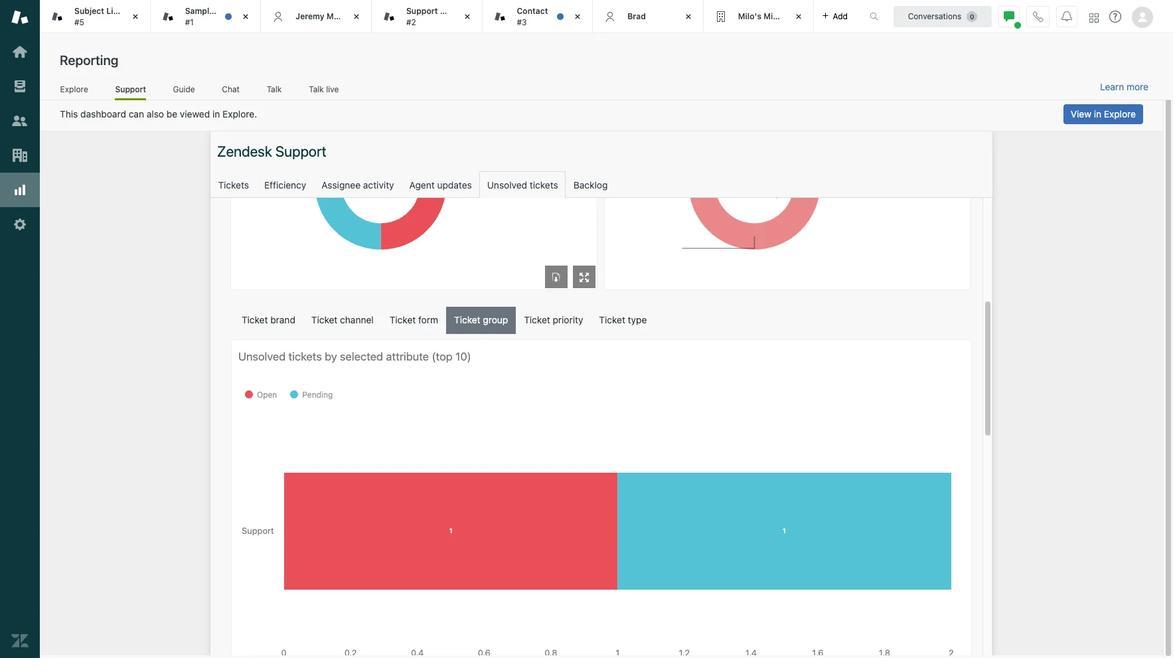 Task type: locate. For each thing, give the bounding box(es) containing it.
close image inside #1 tab
[[239, 10, 253, 23]]

1 close image from the left
[[129, 10, 142, 23]]

explore down the 'learn more' link at the top
[[1105, 108, 1137, 120]]

button displays agent's chat status as online. image
[[1004, 11, 1015, 22]]

talk right chat
[[267, 84, 282, 94]]

view in explore
[[1071, 108, 1137, 120]]

1 vertical spatial support
[[115, 84, 146, 94]]

reporting image
[[11, 181, 29, 199]]

support outreach #2
[[407, 6, 477, 27]]

close image right contact #3
[[571, 10, 585, 23]]

2 talk from the left
[[309, 84, 324, 94]]

more
[[1127, 81, 1149, 92]]

get help image
[[1110, 11, 1122, 23]]

viewed
[[180, 108, 210, 120]]

explore up this
[[60, 84, 88, 94]]

4 close image from the left
[[793, 10, 806, 23]]

add
[[833, 11, 848, 21]]

in right view
[[1095, 108, 1102, 120]]

close image right line
[[129, 10, 142, 23]]

tab containing subject line
[[40, 0, 151, 33]]

talk for talk live
[[309, 84, 324, 94]]

tabs tab list
[[40, 0, 856, 33]]

close image inside jeremy miller tab
[[350, 10, 363, 23]]

0 vertical spatial explore
[[60, 84, 88, 94]]

customers image
[[11, 112, 29, 130]]

close image right #1 in the top of the page
[[239, 10, 253, 23]]

close image left the #3
[[461, 10, 474, 23]]

also
[[147, 108, 164, 120]]

main element
[[0, 0, 40, 658]]

3 close image from the left
[[461, 10, 474, 23]]

1 horizontal spatial support
[[407, 6, 438, 16]]

views image
[[11, 78, 29, 95]]

0 horizontal spatial support
[[115, 84, 146, 94]]

guide
[[173, 84, 195, 94]]

#5
[[74, 17, 84, 27]]

0 horizontal spatial close image
[[239, 10, 253, 23]]

1 close image from the left
[[239, 10, 253, 23]]

close image
[[239, 10, 253, 23], [350, 10, 363, 23], [461, 10, 474, 23]]

0 horizontal spatial talk
[[267, 84, 282, 94]]

zendesk support image
[[11, 9, 29, 26]]

1 horizontal spatial explore
[[1105, 108, 1137, 120]]

close image right miller at the top
[[350, 10, 363, 23]]

support link
[[115, 84, 146, 100]]

talk for talk
[[267, 84, 282, 94]]

explore
[[60, 84, 88, 94], [1105, 108, 1137, 120]]

learn
[[1101, 81, 1125, 92]]

close image inside 'brad' "tab"
[[682, 10, 695, 23]]

close image for tab containing support outreach
[[461, 10, 474, 23]]

support up can
[[115, 84, 146, 94]]

organizations image
[[11, 147, 29, 164]]

1 horizontal spatial in
[[1095, 108, 1102, 120]]

#3
[[517, 17, 527, 27]]

in
[[213, 108, 220, 120], [1095, 108, 1102, 120]]

tab containing support outreach
[[372, 0, 483, 33]]

2 close image from the left
[[350, 10, 363, 23]]

guide link
[[173, 84, 195, 98]]

explore.
[[223, 108, 257, 120]]

chat
[[222, 84, 240, 94]]

brad
[[628, 11, 646, 21]]

0 vertical spatial support
[[407, 6, 438, 16]]

2 horizontal spatial close image
[[461, 10, 474, 23]]

close image inside tab
[[461, 10, 474, 23]]

3 close image from the left
[[682, 10, 695, 23]]

tab
[[40, 0, 151, 33], [372, 0, 483, 33], [483, 0, 593, 33], [704, 0, 815, 33]]

learn more link
[[1101, 81, 1149, 93]]

2 tab from the left
[[372, 0, 483, 33]]

close image left add popup button
[[793, 10, 806, 23]]

tab containing contact
[[483, 0, 593, 33]]

this
[[60, 108, 78, 120]]

explore inside button
[[1105, 108, 1137, 120]]

2 in from the left
[[1095, 108, 1102, 120]]

support inside support outreach #2
[[407, 6, 438, 16]]

in right viewed
[[213, 108, 220, 120]]

close image right brad
[[682, 10, 695, 23]]

0 horizontal spatial in
[[213, 108, 220, 120]]

1 talk from the left
[[267, 84, 282, 94]]

1 horizontal spatial talk
[[309, 84, 324, 94]]

1 horizontal spatial close image
[[350, 10, 363, 23]]

get started image
[[11, 43, 29, 60]]

#2
[[407, 17, 416, 27]]

#1 tab
[[151, 0, 261, 33]]

support for support
[[115, 84, 146, 94]]

1 tab from the left
[[40, 0, 151, 33]]

talk
[[267, 84, 282, 94], [309, 84, 324, 94]]

close image
[[129, 10, 142, 23], [571, 10, 585, 23], [682, 10, 695, 23], [793, 10, 806, 23]]

view
[[1071, 108, 1092, 120]]

live
[[326, 84, 339, 94]]

support up #2
[[407, 6, 438, 16]]

outreach
[[440, 6, 477, 16]]

talk left live
[[309, 84, 324, 94]]

line
[[106, 6, 123, 16]]

4 tab from the left
[[704, 0, 815, 33]]

3 tab from the left
[[483, 0, 593, 33]]

1 vertical spatial explore
[[1105, 108, 1137, 120]]

support
[[407, 6, 438, 16], [115, 84, 146, 94]]



Task type: describe. For each thing, give the bounding box(es) containing it.
close image for jeremy miller tab
[[350, 10, 363, 23]]

this dashboard can also be viewed in explore.
[[60, 108, 257, 120]]

jeremy miller tab
[[261, 0, 372, 33]]

notifications image
[[1062, 11, 1073, 22]]

subject line #5
[[74, 6, 123, 27]]

conversations
[[909, 11, 962, 21]]

conversations button
[[894, 6, 992, 27]]

zendesk image
[[11, 632, 29, 650]]

dashboard
[[80, 108, 126, 120]]

2 close image from the left
[[571, 10, 585, 23]]

jeremy miller
[[296, 11, 349, 21]]

jeremy
[[296, 11, 325, 21]]

zendesk products image
[[1090, 13, 1099, 22]]

subject
[[74, 6, 104, 16]]

talk live link
[[309, 84, 339, 98]]

learn more
[[1101, 81, 1149, 92]]

0 horizontal spatial explore
[[60, 84, 88, 94]]

#1
[[185, 17, 194, 27]]

brad tab
[[593, 0, 704, 33]]

contact #3
[[517, 6, 548, 27]]

can
[[129, 108, 144, 120]]

reporting
[[60, 52, 119, 68]]

1 in from the left
[[213, 108, 220, 120]]

support for support outreach #2
[[407, 6, 438, 16]]

miller
[[327, 11, 349, 21]]

add button
[[815, 0, 856, 33]]

chat link
[[222, 84, 240, 98]]

be
[[167, 108, 177, 120]]

explore link
[[60, 84, 89, 98]]

contact
[[517, 6, 548, 16]]

admin image
[[11, 216, 29, 233]]

view in explore button
[[1064, 104, 1144, 124]]

talk live
[[309, 84, 339, 94]]

in inside button
[[1095, 108, 1102, 120]]

talk link
[[267, 84, 282, 98]]



Task type: vqa. For each thing, say whether or not it's contained in the screenshot.
New ticket
no



